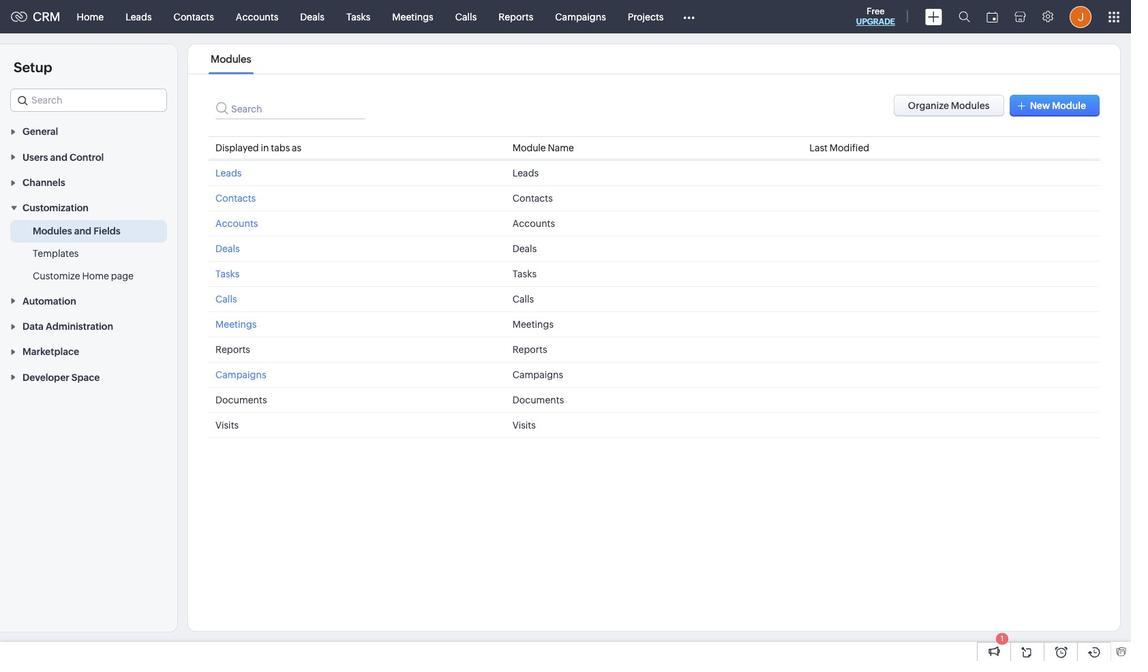 Task type: describe. For each thing, give the bounding box(es) containing it.
customization region
[[0, 220, 177, 288]]

users and control
[[23, 152, 104, 163]]

0 vertical spatial deals link
[[289, 0, 335, 33]]

module inside button
[[1052, 100, 1086, 111]]

0 horizontal spatial meetings link
[[215, 319, 257, 330]]

2 horizontal spatial contacts
[[513, 193, 553, 204]]

customization
[[23, 203, 89, 214]]

modules and fields
[[33, 226, 120, 237]]

customization button
[[0, 195, 177, 220]]

templates
[[33, 248, 79, 259]]

fields
[[94, 226, 120, 237]]

search image
[[959, 11, 970, 23]]

upgrade
[[856, 17, 895, 27]]

automation button
[[0, 288, 177, 313]]

setup
[[14, 59, 52, 75]]

2 visits from the left
[[513, 420, 536, 431]]

in
[[261, 143, 269, 153]]

and for modules
[[74, 226, 91, 237]]

new module
[[1030, 100, 1086, 111]]

reports link
[[488, 0, 544, 33]]

displayed
[[215, 143, 259, 153]]

projects
[[628, 11, 664, 22]]

1 horizontal spatial deals
[[300, 11, 325, 22]]

new module button
[[1010, 95, 1100, 117]]

1 vertical spatial leads link
[[215, 168, 242, 179]]

0 horizontal spatial leads
[[126, 11, 152, 22]]

marketplace
[[23, 347, 79, 358]]

customize home page
[[33, 271, 134, 282]]

last modified
[[810, 143, 869, 153]]

developer space
[[23, 372, 100, 383]]

module name
[[513, 143, 574, 153]]

marketplace button
[[0, 339, 177, 364]]

modules for modules and fields
[[33, 226, 72, 237]]

0 horizontal spatial module
[[513, 143, 546, 153]]

home inside "link"
[[82, 271, 109, 282]]

data
[[23, 321, 44, 332]]

name
[[548, 143, 574, 153]]

1 documents from the left
[[215, 395, 267, 406]]

1 horizontal spatial tasks link
[[335, 0, 381, 33]]

1 horizontal spatial meetings
[[392, 11, 433, 22]]

channels
[[23, 177, 65, 188]]

2 horizontal spatial deals
[[513, 243, 537, 254]]

modules link
[[209, 53, 253, 65]]

templates link
[[33, 247, 79, 261]]

developer space button
[[0, 364, 177, 390]]

0 horizontal spatial leads link
[[115, 0, 163, 33]]

0 vertical spatial contacts link
[[163, 0, 225, 33]]

0 horizontal spatial calls
[[215, 294, 237, 305]]

1 horizontal spatial meetings link
[[381, 0, 444, 33]]

0 horizontal spatial campaigns link
[[215, 370, 266, 380]]

customize
[[33, 271, 80, 282]]

users and control button
[[0, 144, 177, 170]]

0 horizontal spatial contacts
[[174, 11, 214, 22]]

1 horizontal spatial tasks
[[346, 11, 370, 22]]

customize home page link
[[33, 270, 134, 283]]

Search text field
[[11, 89, 166, 111]]

1 vertical spatial accounts link
[[215, 218, 258, 229]]



Task type: locate. For each thing, give the bounding box(es) containing it.
0 vertical spatial leads link
[[115, 0, 163, 33]]

developer
[[23, 372, 69, 383]]

automation
[[23, 296, 76, 307]]

home link
[[66, 0, 115, 33]]

projects link
[[617, 0, 675, 33]]

leads down module name
[[513, 168, 539, 179]]

modules
[[211, 53, 251, 65], [33, 226, 72, 237]]

1 visits from the left
[[215, 420, 239, 431]]

1 horizontal spatial calls
[[455, 11, 477, 22]]

channels button
[[0, 170, 177, 195]]

1 vertical spatial meetings link
[[215, 319, 257, 330]]

Search text field
[[215, 95, 365, 119]]

1 horizontal spatial leads
[[215, 168, 242, 179]]

create menu element
[[917, 0, 951, 33]]

1 vertical spatial contacts link
[[215, 193, 256, 204]]

meetings
[[392, 11, 433, 22], [215, 319, 257, 330], [513, 319, 554, 330]]

deals link
[[289, 0, 335, 33], [215, 243, 240, 254]]

0 horizontal spatial modules
[[33, 226, 72, 237]]

1 vertical spatial calls link
[[215, 294, 237, 305]]

0 horizontal spatial visits
[[215, 420, 239, 431]]

tabs
[[271, 143, 290, 153]]

1 vertical spatial home
[[82, 271, 109, 282]]

1 horizontal spatial campaigns link
[[544, 0, 617, 33]]

profile image
[[1070, 6, 1092, 28]]

modules for modules
[[211, 53, 251, 65]]

1 vertical spatial deals link
[[215, 243, 240, 254]]

last
[[810, 143, 828, 153]]

1 horizontal spatial calls link
[[444, 0, 488, 33]]

general button
[[0, 119, 177, 144]]

accounts link
[[225, 0, 289, 33], [215, 218, 258, 229]]

0 vertical spatial and
[[50, 152, 67, 163]]

contacts down module name
[[513, 193, 553, 204]]

documents
[[215, 395, 267, 406], [513, 395, 564, 406]]

tasks link
[[335, 0, 381, 33], [215, 269, 240, 280]]

page
[[111, 271, 134, 282]]

0 vertical spatial accounts link
[[225, 0, 289, 33]]

general
[[23, 126, 58, 137]]

visits
[[215, 420, 239, 431], [513, 420, 536, 431]]

free
[[867, 6, 885, 16]]

new
[[1030, 100, 1050, 111]]

0 horizontal spatial deals link
[[215, 243, 240, 254]]

0 horizontal spatial tasks link
[[215, 269, 240, 280]]

contacts up modules link
[[174, 11, 214, 22]]

1 vertical spatial and
[[74, 226, 91, 237]]

1 horizontal spatial deals link
[[289, 0, 335, 33]]

0 horizontal spatial tasks
[[215, 269, 240, 280]]

space
[[71, 372, 100, 383]]

contacts link
[[163, 0, 225, 33], [215, 193, 256, 204]]

0 vertical spatial home
[[77, 11, 104, 22]]

calls link
[[444, 0, 488, 33], [215, 294, 237, 305]]

as
[[292, 143, 302, 153]]

contacts
[[174, 11, 214, 22], [215, 193, 256, 204], [513, 193, 553, 204]]

data administration
[[23, 321, 113, 332]]

modified
[[830, 143, 869, 153]]

and inside modules and fields link
[[74, 226, 91, 237]]

1 horizontal spatial modules
[[211, 53, 251, 65]]

and inside users and control dropdown button
[[50, 152, 67, 163]]

control
[[70, 152, 104, 163]]

0 vertical spatial tasks link
[[335, 0, 381, 33]]

modules and fields link
[[33, 225, 120, 238]]

meetings link
[[381, 0, 444, 33], [215, 319, 257, 330]]

and for users
[[50, 152, 67, 163]]

modules inside 'customization' region
[[33, 226, 72, 237]]

search element
[[951, 0, 978, 33]]

campaigns inside the campaigns link
[[555, 11, 606, 22]]

2 horizontal spatial tasks
[[513, 269, 537, 280]]

module left name
[[513, 143, 546, 153]]

home up the automation dropdown button
[[82, 271, 109, 282]]

tasks
[[346, 11, 370, 22], [215, 269, 240, 280], [513, 269, 537, 280]]

1 horizontal spatial module
[[1052, 100, 1086, 111]]

users
[[23, 152, 48, 163]]

0 horizontal spatial calls link
[[215, 294, 237, 305]]

2 horizontal spatial leads
[[513, 168, 539, 179]]

1 vertical spatial module
[[513, 143, 546, 153]]

crm link
[[11, 10, 60, 24]]

module
[[1052, 100, 1086, 111], [513, 143, 546, 153]]

2 horizontal spatial meetings
[[513, 319, 554, 330]]

leads
[[126, 11, 152, 22], [215, 168, 242, 179], [513, 168, 539, 179]]

Other Modules field
[[675, 6, 704, 28]]

campaigns link
[[544, 0, 617, 33], [215, 370, 266, 380]]

1
[[1001, 635, 1004, 643]]

leads link
[[115, 0, 163, 33], [215, 168, 242, 179]]

0 horizontal spatial meetings
[[215, 319, 257, 330]]

2 horizontal spatial calls
[[513, 294, 534, 305]]

calls
[[455, 11, 477, 22], [215, 294, 237, 305], [513, 294, 534, 305]]

profile element
[[1062, 0, 1100, 33]]

home right crm
[[77, 11, 104, 22]]

2 documents from the left
[[513, 395, 564, 406]]

1 horizontal spatial documents
[[513, 395, 564, 406]]

0 vertical spatial module
[[1052, 100, 1086, 111]]

campaigns
[[555, 11, 606, 22], [215, 370, 266, 380], [513, 370, 563, 380]]

leads right the home link
[[126, 11, 152, 22]]

contacts link up modules link
[[163, 0, 225, 33]]

crm
[[33, 10, 60, 24]]

administration
[[46, 321, 113, 332]]

0 horizontal spatial documents
[[215, 395, 267, 406]]

deals
[[300, 11, 325, 22], [215, 243, 240, 254], [513, 243, 537, 254]]

0 horizontal spatial and
[[50, 152, 67, 163]]

1 horizontal spatial leads link
[[215, 168, 242, 179]]

contacts down displayed
[[215, 193, 256, 204]]

contacts link down displayed
[[215, 193, 256, 204]]

module right new
[[1052, 100, 1086, 111]]

reports
[[499, 11, 533, 22], [215, 344, 250, 355], [513, 344, 547, 355]]

data administration button
[[0, 313, 177, 339]]

displayed in tabs as
[[215, 143, 302, 153]]

create menu image
[[925, 9, 942, 25]]

calendar image
[[987, 11, 998, 22]]

None button
[[894, 95, 1004, 117]]

0 vertical spatial modules
[[211, 53, 251, 65]]

0 vertical spatial campaigns link
[[544, 0, 617, 33]]

None field
[[10, 89, 167, 112]]

0 vertical spatial calls link
[[444, 0, 488, 33]]

home
[[77, 11, 104, 22], [82, 271, 109, 282]]

0 horizontal spatial deals
[[215, 243, 240, 254]]

and
[[50, 152, 67, 163], [74, 226, 91, 237]]

0 vertical spatial meetings link
[[381, 0, 444, 33]]

free upgrade
[[856, 6, 895, 27]]

accounts
[[236, 11, 278, 22], [215, 218, 258, 229], [513, 218, 555, 229]]

1 horizontal spatial visits
[[513, 420, 536, 431]]

and right "users"
[[50, 152, 67, 163]]

and left fields
[[74, 226, 91, 237]]

1 vertical spatial campaigns link
[[215, 370, 266, 380]]

1 vertical spatial tasks link
[[215, 269, 240, 280]]

1 vertical spatial modules
[[33, 226, 72, 237]]

leads down displayed
[[215, 168, 242, 179]]

1 horizontal spatial contacts
[[215, 193, 256, 204]]

1 horizontal spatial and
[[74, 226, 91, 237]]



Task type: vqa. For each thing, say whether or not it's contained in the screenshot.
the Templates
yes



